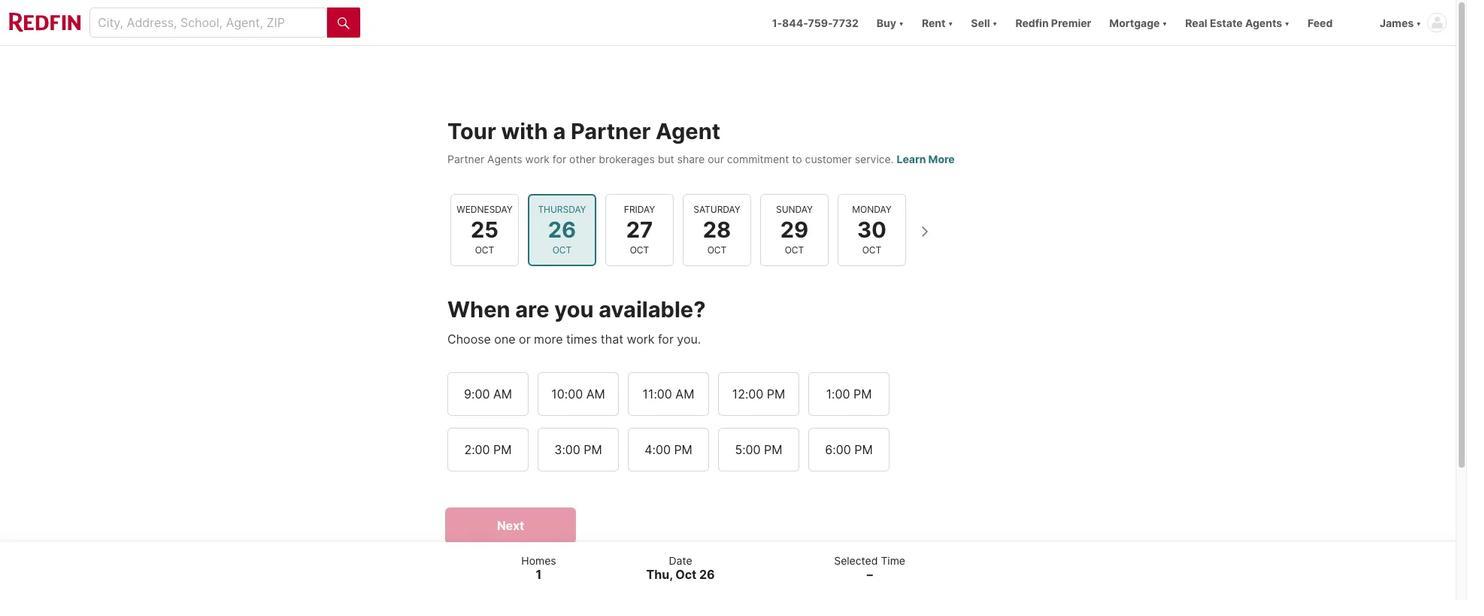 Task type: describe. For each thing, give the bounding box(es) containing it.
10:00 am
[[552, 386, 605, 401]]

customer
[[805, 153, 852, 166]]

thursday 26 oct
[[538, 204, 586, 256]]

more
[[534, 331, 563, 346]]

one
[[495, 331, 516, 346]]

10:00 am button
[[538, 372, 619, 416]]

11:00 am
[[643, 386, 695, 401]]

next
[[497, 518, 524, 533]]

sell ▾ button
[[971, 0, 998, 45]]

next button
[[445, 507, 576, 544]]

oct for 29
[[785, 245, 804, 256]]

james ▾
[[1380, 16, 1422, 29]]

pm for 4:00 pm
[[674, 442, 693, 457]]

wednesday
[[457, 204, 513, 215]]

4:00 pm button
[[628, 428, 709, 471]]

that
[[601, 331, 624, 346]]

agents inside dropdown button
[[1246, 16, 1283, 29]]

date
[[669, 554, 693, 567]]

2:00
[[465, 442, 490, 457]]

saturday 28 oct
[[694, 204, 741, 256]]

rent
[[922, 16, 946, 29]]

you.
[[677, 331, 701, 346]]

0 horizontal spatial work
[[526, 153, 550, 166]]

25
[[471, 217, 499, 243]]

4:00
[[645, 442, 671, 457]]

3:00
[[555, 442, 581, 457]]

3:00 pm button
[[538, 428, 619, 471]]

oct for 30
[[863, 245, 882, 256]]

1 horizontal spatial for
[[658, 331, 674, 346]]

pm for 12:00 pm
[[767, 386, 786, 401]]

759-
[[808, 16, 833, 29]]

submit search image
[[338, 17, 350, 29]]

buy ▾ button
[[868, 0, 913, 45]]

rent ▾
[[922, 16, 953, 29]]

1-
[[772, 16, 782, 29]]

buy ▾
[[877, 16, 904, 29]]

4:00 pm
[[645, 442, 693, 457]]

share
[[678, 153, 705, 166]]

tour with a partner agent
[[448, 118, 721, 144]]

selected time –
[[834, 554, 906, 582]]

▾ for james ▾
[[1417, 16, 1422, 29]]

1-844-759-7732
[[772, 16, 859, 29]]

with
[[501, 118, 548, 144]]

12:00 pm button
[[718, 372, 800, 416]]

real estate agents ▾ link
[[1186, 0, 1290, 45]]

5:00
[[735, 442, 761, 457]]

844-
[[782, 16, 808, 29]]

time
[[881, 554, 906, 567]]

when
[[448, 297, 510, 323]]

oct inside date thu, oct  26
[[676, 567, 697, 582]]

estate
[[1210, 16, 1243, 29]]

1 vertical spatial agents
[[488, 153, 523, 166]]

am for 10:00 am
[[586, 386, 605, 401]]

29
[[781, 217, 809, 243]]

buy
[[877, 16, 897, 29]]

sell ▾ button
[[962, 0, 1007, 45]]

partner agents work for other brokerages but share our commitment to customer service. learn more
[[448, 153, 955, 166]]

when are you available?
[[448, 297, 706, 323]]

pm for 1:00 pm
[[854, 386, 872, 401]]

5 ▾ from the left
[[1285, 16, 1290, 29]]

thu,
[[647, 567, 673, 582]]

more
[[929, 153, 955, 166]]

choose one or more times that work for you.
[[448, 331, 701, 346]]

2:00 pm button
[[448, 428, 529, 471]]

mortgage ▾
[[1110, 16, 1168, 29]]

learn more link
[[897, 153, 955, 166]]

rent ▾ button
[[913, 0, 962, 45]]

6:00 pm
[[826, 442, 873, 457]]

▾ for mortgage ▾
[[1163, 16, 1168, 29]]

monday 30 oct
[[853, 204, 892, 256]]

1 horizontal spatial work
[[627, 331, 655, 346]]

9:00
[[464, 386, 490, 401]]

26 inside thursday 26 oct
[[548, 217, 576, 243]]

oct for 26
[[553, 245, 572, 256]]

3:00 pm
[[555, 442, 602, 457]]

friday 27 oct
[[624, 204, 655, 256]]

premier
[[1052, 16, 1092, 29]]

pm for 5:00 pm
[[764, 442, 783, 457]]

2:00 pm
[[465, 442, 512, 457]]

homes 1
[[522, 554, 556, 582]]

a
[[553, 118, 566, 144]]

sell ▾
[[971, 16, 998, 29]]

12:00 pm
[[733, 386, 786, 401]]

service.
[[855, 153, 894, 166]]

brokerages
[[599, 153, 655, 166]]



Task type: vqa. For each thing, say whether or not it's contained in the screenshot.


Task type: locate. For each thing, give the bounding box(es) containing it.
1 vertical spatial work
[[627, 331, 655, 346]]

am for 9:00 am
[[493, 386, 512, 401]]

agent
[[656, 118, 721, 144]]

▾ for sell ▾
[[993, 16, 998, 29]]

28
[[703, 217, 731, 243]]

mortgage
[[1110, 16, 1160, 29]]

2 am from the left
[[586, 386, 605, 401]]

7732
[[833, 16, 859, 29]]

oct down 25
[[475, 245, 494, 256]]

4 ▾ from the left
[[1163, 16, 1168, 29]]

26 right "thu,"
[[700, 567, 715, 582]]

pm inside the '5:00 pm' "button"
[[764, 442, 783, 457]]

1 ▾ from the left
[[899, 16, 904, 29]]

pm for 3:00 pm
[[584, 442, 602, 457]]

1 vertical spatial for
[[658, 331, 674, 346]]

real
[[1186, 16, 1208, 29]]

oct inside monday 30 oct
[[863, 245, 882, 256]]

our
[[708, 153, 724, 166]]

1 horizontal spatial partner
[[571, 118, 651, 144]]

pm inside 6:00 pm button
[[855, 442, 873, 457]]

0 vertical spatial agents
[[1246, 16, 1283, 29]]

oct down 29
[[785, 245, 804, 256]]

27
[[626, 217, 653, 243]]

2 ▾ from the left
[[948, 16, 953, 29]]

3 am from the left
[[676, 386, 695, 401]]

am inside button
[[586, 386, 605, 401]]

oct for 25
[[475, 245, 494, 256]]

1-844-759-7732 link
[[772, 16, 859, 29]]

City, Address, School, Agent, ZIP search field
[[90, 8, 327, 38]]

pm for 6:00 pm
[[855, 442, 873, 457]]

–
[[867, 567, 873, 582]]

or
[[519, 331, 531, 346]]

oct down date
[[676, 567, 697, 582]]

▾ right buy
[[899, 16, 904, 29]]

0 vertical spatial work
[[526, 153, 550, 166]]

26 down thursday
[[548, 217, 576, 243]]

6:00 pm button
[[809, 428, 890, 471]]

friday
[[624, 204, 655, 215]]

5:00 pm button
[[718, 428, 800, 471]]

pm right '1:00'
[[854, 386, 872, 401]]

sell
[[971, 16, 990, 29]]

pm right 4:00
[[674, 442, 693, 457]]

times
[[566, 331, 597, 346]]

pm inside 4:00 pm button
[[674, 442, 693, 457]]

1:00
[[826, 386, 850, 401]]

1 horizontal spatial agents
[[1246, 16, 1283, 29]]

▾ right james
[[1417, 16, 1422, 29]]

▾
[[899, 16, 904, 29], [948, 16, 953, 29], [993, 16, 998, 29], [1163, 16, 1168, 29], [1285, 16, 1290, 29], [1417, 16, 1422, 29]]

0 vertical spatial for
[[553, 153, 567, 166]]

pm inside '3:00 pm' button
[[584, 442, 602, 457]]

▾ for buy ▾
[[899, 16, 904, 29]]

pm inside 1:00 pm button
[[854, 386, 872, 401]]

for
[[553, 153, 567, 166], [658, 331, 674, 346]]

0 horizontal spatial agents
[[488, 153, 523, 166]]

26 inside date thu, oct  26
[[700, 567, 715, 582]]

1
[[536, 567, 542, 582]]

redfin premier
[[1016, 16, 1092, 29]]

0 vertical spatial 26
[[548, 217, 576, 243]]

6:00
[[826, 442, 851, 457]]

11:00
[[643, 386, 672, 401]]

date thu, oct  26
[[647, 554, 715, 582]]

▾ left feed
[[1285, 16, 1290, 29]]

wednesday 25 oct
[[457, 204, 513, 256]]

next image
[[913, 220, 937, 244]]

am right 11:00
[[676, 386, 695, 401]]

available?
[[599, 297, 706, 323]]

oct for 27
[[630, 245, 649, 256]]

work down with
[[526, 153, 550, 166]]

11:00 am button
[[628, 372, 709, 416]]

1 horizontal spatial 26
[[700, 567, 715, 582]]

feed button
[[1299, 0, 1371, 45]]

pm for 2:00 pm
[[494, 442, 512, 457]]

partner up "brokerages"
[[571, 118, 651, 144]]

feed
[[1308, 16, 1333, 29]]

am right 10:00
[[586, 386, 605, 401]]

but
[[658, 153, 675, 166]]

real estate agents ▾
[[1186, 16, 1290, 29]]

oct down 30
[[863, 245, 882, 256]]

for left other
[[553, 153, 567, 166]]

am for 11:00 am
[[676, 386, 695, 401]]

am inside button
[[676, 386, 695, 401]]

▾ right rent
[[948, 16, 953, 29]]

26
[[548, 217, 576, 243], [700, 567, 715, 582]]

pm right 12:00
[[767, 386, 786, 401]]

oct down thursday
[[553, 245, 572, 256]]

oct inside friday 27 oct
[[630, 245, 649, 256]]

redfin premier button
[[1007, 0, 1101, 45]]

thursday
[[538, 204, 586, 215]]

9:00 am
[[464, 386, 512, 401]]

james
[[1380, 16, 1414, 29]]

pm inside 12:00 pm button
[[767, 386, 786, 401]]

agents right estate
[[1246, 16, 1283, 29]]

mortgage ▾ button
[[1101, 0, 1177, 45]]

0 horizontal spatial for
[[553, 153, 567, 166]]

redfin
[[1016, 16, 1049, 29]]

saturday
[[694, 204, 741, 215]]

0 horizontal spatial 26
[[548, 217, 576, 243]]

pm right 2:00
[[494, 442, 512, 457]]

are
[[515, 297, 550, 323]]

homes
[[522, 554, 556, 567]]

0 horizontal spatial partner
[[448, 153, 485, 166]]

5:00 pm
[[735, 442, 783, 457]]

oct down 28
[[708, 245, 727, 256]]

selected
[[834, 554, 878, 567]]

0 horizontal spatial am
[[493, 386, 512, 401]]

pm right 3:00
[[584, 442, 602, 457]]

oct down 27
[[630, 245, 649, 256]]

pm inside "2:00 pm" button
[[494, 442, 512, 457]]

1:00 pm
[[826, 386, 872, 401]]

pm right 6:00
[[855, 442, 873, 457]]

1 am from the left
[[493, 386, 512, 401]]

to
[[792, 153, 802, 166]]

3 ▾ from the left
[[993, 16, 998, 29]]

oct inside saturday 28 oct
[[708, 245, 727, 256]]

▾ right mortgage
[[1163, 16, 1168, 29]]

oct inside thursday 26 oct
[[553, 245, 572, 256]]

10:00
[[552, 386, 583, 401]]

0 vertical spatial partner
[[571, 118, 651, 144]]

you
[[555, 297, 594, 323]]

mortgage ▾ button
[[1110, 0, 1168, 45]]

12:00
[[733, 386, 764, 401]]

agents
[[1246, 16, 1283, 29], [488, 153, 523, 166]]

partner down tour
[[448, 153, 485, 166]]

real estate agents ▾ button
[[1177, 0, 1299, 45]]

9:00 am button
[[448, 372, 529, 416]]

30
[[858, 217, 887, 243]]

for left 'you.'
[[658, 331, 674, 346]]

pm right the 5:00
[[764, 442, 783, 457]]

commitment
[[727, 153, 789, 166]]

agents down with
[[488, 153, 523, 166]]

learn
[[897, 153, 926, 166]]

1:00 pm button
[[809, 372, 890, 416]]

2 horizontal spatial am
[[676, 386, 695, 401]]

▾ right sell
[[993, 16, 998, 29]]

tour
[[448, 118, 496, 144]]

▾ for rent ▾
[[948, 16, 953, 29]]

am inside button
[[493, 386, 512, 401]]

oct inside wednesday 25 oct
[[475, 245, 494, 256]]

1 vertical spatial partner
[[448, 153, 485, 166]]

work right that
[[627, 331, 655, 346]]

1 horizontal spatial am
[[586, 386, 605, 401]]

other
[[570, 153, 596, 166]]

oct for 28
[[708, 245, 727, 256]]

rent ▾ button
[[922, 0, 953, 45]]

6 ▾ from the left
[[1417, 16, 1422, 29]]

oct inside sunday 29 oct
[[785, 245, 804, 256]]

am right 9:00
[[493, 386, 512, 401]]

choose
[[448, 331, 491, 346]]

1 vertical spatial 26
[[700, 567, 715, 582]]



